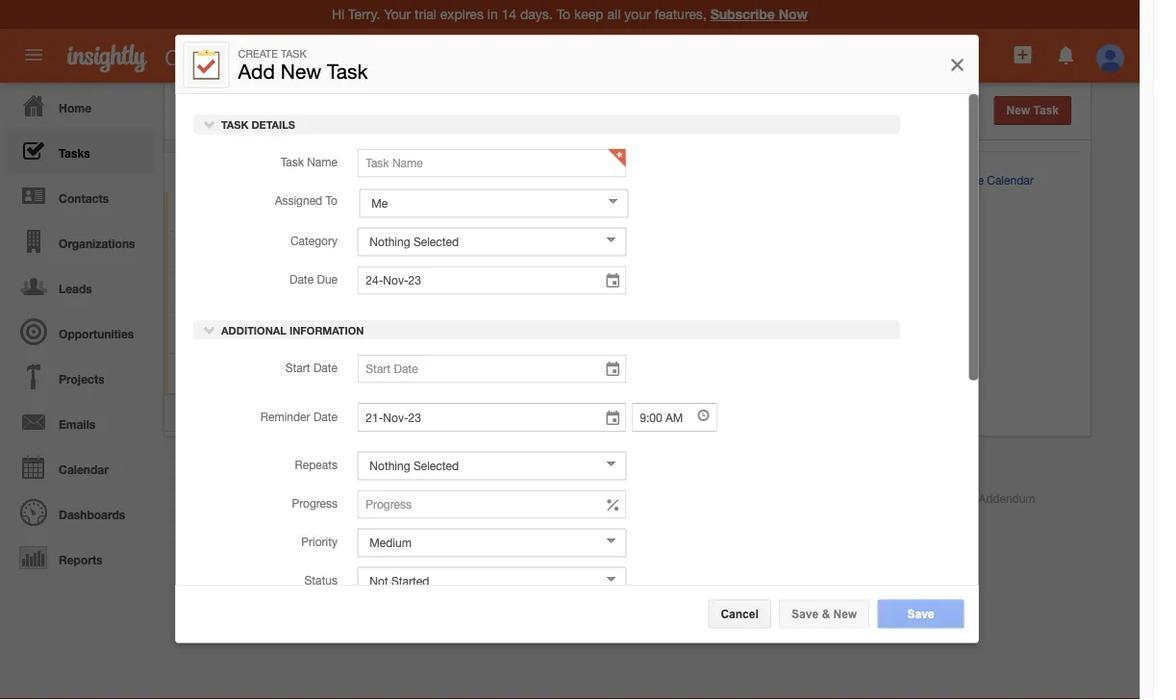 Task type: locate. For each thing, give the bounding box(es) containing it.
0 horizontal spatial date due
[[289, 273, 337, 286]]

4 not started from the top
[[603, 326, 662, 340]]

save right 4.
[[231, 326, 256, 340]]

iphone
[[615, 492, 651, 505]]

calendar up dashboards link
[[59, 463, 109, 476]]

cell
[[421, 191, 551, 232], [624, 191, 658, 232], [658, 191, 692, 232], [692, 191, 750, 232], [798, 191, 846, 232], [421, 232, 551, 273], [624, 232, 658, 273], [658, 232, 692, 273], [692, 232, 750, 273], [798, 232, 846, 273], [421, 273, 551, 313], [624, 273, 658, 313], [658, 273, 692, 313], [692, 273, 750, 313], [798, 273, 846, 313], [421, 313, 551, 354], [624, 313, 658, 354], [658, 313, 692, 354], [692, 313, 750, 354], [421, 354, 551, 394], [624, 354, 658, 394], [658, 354, 692, 394], [692, 354, 750, 394], [798, 354, 846, 394]]

2 vertical spatial new
[[834, 608, 857, 621]]

0 vertical spatial following image
[[764, 244, 783, 262]]

1 vertical spatial following image
[[764, 325, 783, 343]]

chevron down image left task details
[[203, 117, 216, 131]]

0 vertical spatial following image
[[764, 203, 783, 221]]

due right indicator at the left top of page
[[464, 164, 486, 178]]

opportunities
[[59, 327, 134, 341]]

row containing 1. personalize your account
[[165, 191, 846, 232]]

2 row from the top
[[165, 191, 846, 232]]

0 vertical spatial new
[[281, 59, 322, 83]]

1 vertical spatial date field image
[[604, 409, 621, 428]]

1 vertical spatial calendar
[[59, 463, 109, 476]]

press ctrl + space to group column header
[[691, 153, 749, 189], [749, 153, 797, 189], [797, 153, 845, 189]]

save & new
[[792, 608, 857, 621]]

0% complete image for team
[[255, 291, 369, 294]]

none text field inside the add new task dialog
[[631, 403, 718, 432]]

5 row from the top
[[165, 313, 846, 354]]

new inside button
[[834, 608, 857, 621]]

indicator
[[357, 164, 406, 178]]

0 vertical spatial chevron down image
[[203, 117, 216, 131]]

started for 3. invite your team
[[624, 286, 662, 299]]

Search this list... text field
[[496, 96, 713, 125]]

save for save & new
[[792, 608, 819, 621]]

date field image up date field image
[[604, 272, 621, 291]]

None checkbox
[[178, 205, 193, 220], [178, 245, 193, 261], [178, 286, 193, 301], [178, 205, 193, 220], [178, 245, 193, 261], [178, 286, 193, 301]]

your up 3. invite your team
[[255, 245, 278, 259]]

date field image
[[604, 272, 621, 291], [604, 409, 621, 428]]

2 following image from the top
[[764, 325, 783, 343]]

0 horizontal spatial new
[[281, 59, 322, 83]]

not
[[603, 204, 621, 218], [603, 245, 621, 259], [603, 286, 621, 299], [603, 326, 621, 340], [603, 367, 621, 380]]

app
[[654, 492, 675, 505]]

1 following image from the top
[[764, 203, 783, 221]]

row containing percent complete indicator
[[165, 153, 845, 189]]

0 horizontal spatial due
[[316, 273, 337, 286]]

started for 2. add your customers
[[624, 245, 662, 259]]

display: grid image
[[844, 104, 862, 117]]

dashboards link
[[5, 490, 154, 535]]

2 following image from the top
[[764, 284, 783, 303]]

0% complete image for your
[[255, 372, 369, 376]]

1 chevron down image from the top
[[203, 117, 216, 131]]

1 vertical spatial following image
[[764, 284, 783, 303]]

3 started from the top
[[624, 286, 662, 299]]

not started for 5. connect to your files and apps
[[603, 367, 662, 380]]

row containing 4. save your emails
[[165, 313, 846, 354]]

0 horizontal spatial calendar
[[59, 463, 109, 476]]

1 not from the top
[[603, 204, 621, 218]]

2. add your customers
[[218, 245, 335, 259]]

4 not started cell from the top
[[588, 313, 662, 354]]

add up task details
[[238, 59, 275, 83]]

date due
[[435, 164, 486, 178], [289, 273, 337, 286]]

Search all data.... text field
[[410, 40, 789, 75]]

connect
[[231, 367, 275, 380]]

4 0% complete image from the top
[[255, 331, 369, 335]]

of 1
[[333, 405, 353, 418]]

0 vertical spatial date field image
[[604, 272, 621, 291]]

not started cell for 4. save your emails
[[588, 313, 662, 354]]

new right &
[[834, 608, 857, 621]]

to inside the add new task dialog
[[325, 194, 337, 207]]

not for 2. add your customers
[[603, 245, 621, 259]]

3 not started cell from the top
[[588, 273, 662, 313]]

data
[[891, 492, 915, 505]]

your left the "team"
[[261, 286, 284, 299]]

3. invite your team
[[218, 286, 313, 299]]

5 started from the top
[[624, 367, 662, 380]]

contacts link
[[5, 173, 154, 218]]

progress
[[291, 497, 337, 511]]

to left google
[[932, 173, 944, 187]]

2 column header from the left
[[657, 153, 691, 189]]

following image
[[764, 244, 783, 262], [764, 284, 783, 303], [764, 366, 783, 384]]

2 horizontal spatial save
[[908, 608, 935, 621]]

1 not started from the top
[[603, 204, 662, 218]]

status
[[304, 574, 337, 588]]

terry turtle link
[[399, 204, 455, 218], [566, 204, 622, 218], [399, 245, 455, 259], [566, 245, 622, 259], [399, 286, 455, 299], [566, 286, 622, 299], [399, 326, 455, 340], [566, 326, 622, 340], [399, 367, 455, 380], [566, 367, 622, 380]]

blog
[[335, 492, 358, 505]]

not for 1. personalize your account
[[603, 204, 621, 218]]

1 vertical spatial new
[[1007, 104, 1031, 117]]

save left &
[[792, 608, 819, 621]]

Date Due text field
[[357, 266, 626, 295]]

5 0% complete image from the top
[[255, 372, 369, 376]]

date due right indicator at the left top of page
[[435, 164, 486, 178]]

2 0% complete image from the top
[[255, 250, 369, 254]]

1. personalize your account link
[[218, 204, 371, 218]]

1 horizontal spatial new
[[834, 608, 857, 621]]

not started
[[603, 204, 662, 218], [603, 245, 662, 259], [603, 286, 662, 299], [603, 326, 662, 340], [603, 367, 662, 380]]

calendar right google
[[987, 173, 1034, 187]]

5 not started from the top
[[603, 367, 662, 380]]

0% complete image
[[255, 209, 369, 213], [255, 250, 369, 254], [255, 291, 369, 294], [255, 331, 369, 335], [255, 372, 369, 376]]

priority
[[301, 536, 337, 549]]

task
[[281, 47, 307, 60], [327, 59, 368, 83], [1034, 104, 1059, 117], [221, 118, 248, 131], [280, 155, 303, 169]]

1 column header from the left
[[623, 153, 657, 189]]

None text field
[[631, 403, 718, 432]]

1 vertical spatial to
[[325, 194, 337, 207]]

following image for 3. invite your team
[[764, 284, 783, 303]]

following image
[[764, 203, 783, 221], [764, 325, 783, 343]]

emails link
[[5, 399, 154, 445]]

new
[[281, 59, 322, 83], [1007, 104, 1031, 117], [834, 608, 857, 621]]

1 horizontal spatial calendar
[[987, 173, 1034, 187]]

not started cell
[[588, 191, 662, 232], [588, 232, 662, 273], [588, 273, 662, 313], [588, 313, 662, 354], [588, 354, 662, 394]]

data processing addendum link
[[891, 492, 1036, 505]]

details
[[251, 118, 295, 131]]

your for account
[[293, 204, 316, 218]]

date field image for date due text field
[[604, 272, 621, 291]]

not started cell for 1. personalize your account
[[588, 191, 662, 232]]

date right indicator at the left top of page
[[435, 164, 461, 178]]

started for 5. connect to your files and apps
[[624, 367, 662, 380]]

1 following image from the top
[[764, 244, 783, 262]]

2 vertical spatial add
[[231, 245, 252, 259]]

3 press ctrl + space to group column header from the left
[[797, 153, 845, 189]]

calendar link
[[5, 445, 154, 490]]

tasks inside "link"
[[59, 146, 90, 160]]

home link
[[5, 83, 154, 128]]

tasks up the 'contacts' link
[[59, 146, 90, 160]]

Reminder Date text field
[[357, 403, 626, 432]]

add down recycle
[[875, 173, 896, 187]]

tasks link
[[5, 128, 154, 173]]

invite
[[231, 286, 258, 299]]

column header
[[623, 153, 657, 189], [657, 153, 691, 189]]

4 row from the top
[[165, 273, 846, 313]]

terry
[[399, 204, 424, 218], [566, 204, 591, 218], [399, 245, 424, 259], [566, 245, 591, 259], [399, 286, 424, 299], [566, 286, 591, 299], [399, 326, 424, 340], [566, 326, 591, 340], [399, 367, 424, 380], [566, 367, 591, 380]]

3 following image from the top
[[764, 366, 783, 384]]

task name press ctrl + space to group column header
[[203, 153, 240, 189]]

4.
[[218, 326, 228, 340]]

0 vertical spatial date due
[[435, 164, 486, 178]]

due right the "team"
[[316, 273, 337, 286]]

2 not started from the top
[[603, 245, 662, 259]]

percent
[[254, 164, 297, 178]]

2 vertical spatial following image
[[764, 366, 783, 384]]

0 vertical spatial to
[[932, 173, 944, 187]]

2 not from the top
[[603, 245, 621, 259]]

1 vertical spatial date due
[[289, 273, 337, 286]]

0 vertical spatial add
[[238, 59, 275, 83]]

your
[[293, 204, 316, 218], [255, 245, 278, 259], [261, 286, 284, 299], [260, 326, 282, 340], [291, 367, 314, 380]]

emails
[[59, 418, 95, 431]]

add right 2.
[[231, 245, 252, 259]]

1 vertical spatial due
[[316, 273, 337, 286]]

2 not started cell from the top
[[588, 232, 662, 273]]

chevron down image
[[203, 117, 216, 131], [203, 323, 216, 337]]

5 not from the top
[[603, 367, 621, 380]]

opportunities link
[[5, 309, 154, 354]]

Start Date text field
[[357, 355, 626, 384]]

add new task dialog
[[176, 35, 979, 700]]

new right create
[[281, 59, 322, 83]]

4. save your emails link
[[218, 326, 328, 340]]

5 not started cell from the top
[[588, 354, 662, 394]]

1 horizontal spatial date due
[[435, 164, 486, 178]]

row group
[[165, 191, 846, 394]]

home
[[59, 101, 91, 115]]

date down customers
[[289, 273, 313, 286]]

2 chevron down image from the top
[[203, 323, 216, 337]]

support
[[274, 492, 315, 505]]

1 date field image from the top
[[604, 272, 621, 291]]

save right &
[[908, 608, 935, 621]]

1 started from the top
[[624, 204, 662, 218]]

due inside the add new task dialog
[[316, 273, 337, 286]]

customer support
[[220, 492, 315, 505]]

Task Name text field
[[357, 149, 626, 178]]

row
[[165, 153, 845, 189], [165, 191, 846, 232], [165, 232, 846, 273], [165, 273, 846, 313], [165, 313, 846, 354], [165, 354, 846, 394]]

close image
[[948, 53, 967, 76]]

data processing addendum
[[891, 492, 1036, 505]]

0 vertical spatial due
[[464, 164, 486, 178]]

4 not from the top
[[603, 326, 621, 340]]

customer
[[220, 492, 270, 505]]

complete
[[300, 164, 353, 178]]

new right show sidebar 'icon'
[[1007, 104, 1031, 117]]

contacts
[[59, 191, 109, 205]]

add
[[238, 59, 275, 83], [875, 173, 896, 187], [231, 245, 252, 259]]

started for 1. personalize your account
[[624, 204, 662, 218]]

date due inside row
[[435, 164, 486, 178]]

tasks right my
[[212, 111, 257, 131]]

2 started from the top
[[624, 245, 662, 259]]

tasks down recycle bin link
[[899, 173, 928, 187]]

1 row from the top
[[165, 153, 845, 189]]

leads link
[[5, 264, 154, 309]]

0 horizontal spatial save
[[231, 326, 256, 340]]

following image for 4. save your emails
[[764, 325, 783, 343]]

reminder
[[260, 410, 310, 423]]

5. connect to your files and apps link
[[218, 367, 399, 380]]

1 horizontal spatial save
[[792, 608, 819, 621]]

2 date field image from the top
[[604, 409, 621, 428]]

add inside create task add new task
[[238, 59, 275, 83]]

1 horizontal spatial to
[[932, 173, 944, 187]]

1 vertical spatial chevron down image
[[203, 323, 216, 337]]

your up category
[[293, 204, 316, 218]]

name
[[307, 155, 337, 169]]

date left 1
[[313, 410, 337, 423]]

not started for 4. save your emails
[[603, 326, 662, 340]]

1.
[[218, 204, 228, 218]]

3 not from the top
[[603, 286, 621, 299]]

chevron down image for task
[[203, 117, 216, 131]]

chevron down image for start
[[203, 323, 216, 337]]

navigation
[[0, 83, 154, 580]]

3 0% complete image from the top
[[255, 291, 369, 294]]

turtle
[[427, 204, 455, 218], [594, 204, 622, 218], [427, 245, 455, 259], [594, 245, 622, 259], [427, 286, 455, 299], [594, 286, 622, 299], [427, 326, 455, 340], [594, 326, 622, 340], [427, 367, 455, 380], [594, 367, 622, 380]]

subscribe now link
[[711, 6, 808, 22]]

date due down customers
[[289, 273, 337, 286]]

my tasks button
[[180, 107, 274, 136]]

customer support link
[[220, 492, 315, 505]]

not started cell for 5. connect to your files and apps
[[588, 354, 662, 394]]

3 row from the top
[[165, 232, 846, 273]]

0 vertical spatial calendar
[[987, 173, 1034, 187]]

5. connect to your files and apps
[[218, 367, 389, 380]]

2 press ctrl + space to group column header from the left
[[749, 153, 797, 189]]

None checkbox
[[179, 163, 193, 178], [178, 327, 193, 342], [178, 367, 193, 383], [179, 163, 193, 178], [178, 327, 193, 342], [178, 367, 193, 383]]

4 started from the top
[[624, 326, 662, 340]]

refresh list image
[[735, 104, 753, 117]]

row containing 5. connect to your files and apps
[[165, 354, 846, 394]]

your left emails at the top of page
[[260, 326, 282, 340]]

page
[[247, 405, 274, 418]]

new task
[[1007, 104, 1059, 117]]

1 0% complete image from the top
[[255, 209, 369, 213]]

chevron down image left 4.
[[203, 323, 216, 337]]

date field image down date field image
[[604, 409, 621, 428]]

date left and
[[313, 361, 337, 375]]

0 horizontal spatial to
[[325, 194, 337, 207]]

date
[[435, 164, 461, 178], [289, 273, 313, 286], [313, 361, 337, 375], [313, 410, 337, 423]]

to down percent complete indicator at the left top of the page
[[325, 194, 337, 207]]

1 not started cell from the top
[[588, 191, 662, 232]]

6 row from the top
[[165, 354, 846, 394]]

3 not started from the top
[[603, 286, 662, 299]]



Task type: describe. For each thing, give the bounding box(es) containing it.
1. personalize your account
[[218, 204, 361, 218]]

not started for 1. personalize your account
[[603, 204, 662, 218]]

recycle
[[878, 123, 928, 135]]

task details
[[218, 118, 295, 131]]

following image for 2. add your customers
[[764, 244, 783, 262]]

not started for 3. invite your team
[[603, 286, 662, 299]]

row containing 3. invite your team
[[165, 273, 846, 313]]

3. invite your team link
[[218, 286, 323, 299]]

your for emails
[[260, 326, 282, 340]]

1 vertical spatial add
[[875, 173, 896, 187]]

reports
[[59, 553, 103, 567]]

tasks up my
[[184, 95, 217, 108]]

additional
[[221, 324, 286, 337]]

information
[[289, 324, 364, 337]]

start
[[285, 361, 310, 375]]

show sidebar image
[[949, 104, 963, 117]]

time field image
[[697, 409, 710, 423]]

start date
[[285, 361, 337, 375]]

date field image
[[604, 360, 621, 380]]

your right to
[[291, 367, 314, 380]]

your for team
[[261, 286, 284, 299]]

task name
[[280, 155, 337, 169]]

assigned
[[274, 194, 322, 207]]

date due inside the add new task dialog
[[289, 273, 337, 286]]

assigned to
[[274, 194, 337, 207]]

create
[[238, 47, 278, 60]]

recycle bin link
[[858, 122, 959, 138]]

google
[[947, 173, 984, 187]]

repeats
[[294, 459, 337, 472]]

projects link
[[5, 354, 154, 399]]

calendar inside calendar link
[[59, 463, 109, 476]]

category
[[290, 234, 337, 248]]

iphone app
[[615, 492, 675, 505]]

account
[[319, 204, 361, 218]]

your for customers
[[255, 245, 278, 259]]

recycle bin
[[878, 123, 949, 135]]

organizations
[[59, 237, 135, 250]]

2 horizontal spatial new
[[1007, 104, 1031, 117]]

following image for 5. connect to your files and apps
[[764, 366, 783, 384]]

not for 5. connect to your files and apps
[[603, 367, 621, 380]]

create task add new task
[[238, 47, 368, 83]]

projects
[[59, 372, 105, 386]]

save button
[[878, 600, 965, 629]]

percent complete indicator
[[254, 164, 406, 178]]

date field image for reminder date text box
[[604, 409, 621, 428]]

&
[[822, 608, 831, 621]]

1 horizontal spatial due
[[464, 164, 486, 178]]

processing
[[918, 492, 976, 505]]

crm
[[165, 45, 213, 70]]

iphone app link
[[599, 492, 675, 505]]

of
[[333, 405, 343, 418]]

to
[[278, 367, 288, 380]]

2. add your customers link
[[218, 245, 345, 259]]

new inside create task add new task
[[281, 59, 322, 83]]

bin
[[931, 123, 949, 135]]

team
[[287, 286, 313, 299]]

started for 4. save your emails
[[624, 326, 662, 340]]

1 press ctrl + space to group column header from the left
[[691, 153, 749, 189]]

leads
[[59, 282, 92, 295]]

api link
[[378, 492, 396, 505]]

personalize
[[231, 204, 290, 218]]

tasks my tasks
[[184, 95, 261, 131]]

cancel
[[721, 608, 759, 621]]

1
[[346, 405, 353, 418]]

and
[[341, 367, 360, 380]]

cancel button
[[709, 600, 771, 629]]

my
[[185, 111, 208, 131]]

apps
[[364, 367, 389, 380]]

not started cell for 2. add your customers
[[588, 232, 662, 273]]

blog link
[[335, 492, 358, 505]]

0% complete image for account
[[255, 209, 369, 213]]

following image for 1. personalize your account
[[764, 203, 783, 221]]

row containing 2. add your customers
[[165, 232, 846, 273]]

Progress text field
[[357, 490, 626, 519]]

addendum
[[979, 492, 1036, 505]]

not started for 2. add your customers
[[603, 245, 662, 259]]

4. save your emails
[[218, 326, 319, 340]]

organizations link
[[5, 218, 154, 264]]

dashboards
[[59, 508, 125, 522]]

3.
[[218, 286, 228, 299]]

emails
[[285, 326, 319, 340]]

subscribe
[[711, 6, 775, 22]]

customers
[[281, 245, 335, 259]]

0% complete image for customers
[[255, 250, 369, 254]]

api
[[378, 492, 396, 505]]

navigation containing home
[[0, 83, 154, 580]]

add tasks to google calendar link
[[858, 173, 1034, 187]]

save & new button
[[779, 600, 870, 629]]

0% complete image for emails
[[255, 331, 369, 335]]

reports link
[[5, 535, 154, 580]]

add tasks to google calendar
[[872, 173, 1034, 187]]

2.
[[218, 245, 228, 259]]

not for 4. save your emails
[[603, 326, 621, 340]]

save for save button
[[908, 608, 935, 621]]

notifications image
[[1055, 43, 1078, 66]]

5.
[[218, 367, 228, 380]]

add inside row
[[231, 245, 252, 259]]

subscribe now
[[711, 6, 808, 22]]

new task link
[[994, 96, 1072, 125]]

percent field image
[[604, 496, 621, 515]]

not started cell for 3. invite your team
[[588, 273, 662, 313]]

files
[[317, 367, 338, 380]]

now
[[779, 6, 808, 22]]

not for 3. invite your team
[[603, 286, 621, 299]]

additional information
[[218, 324, 364, 337]]

reminder date
[[260, 410, 337, 423]]

row group containing 1. personalize your account
[[165, 191, 846, 394]]



Task type: vqa. For each thing, say whether or not it's contained in the screenshot.
a
no



